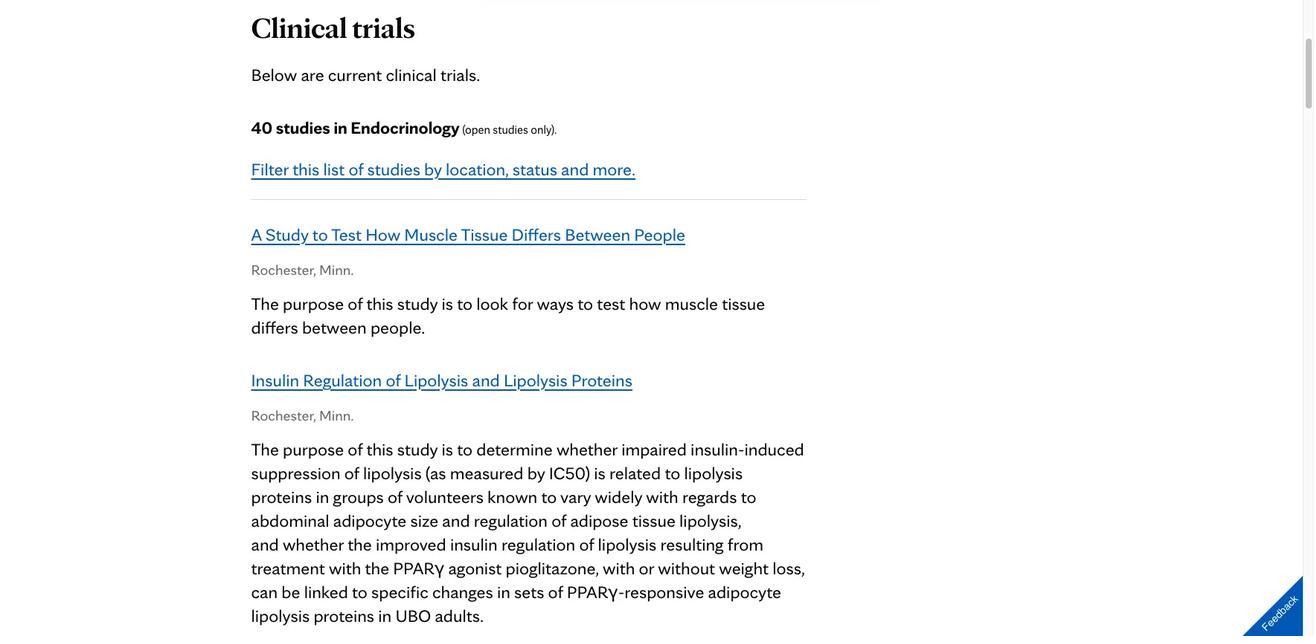 Task type: locate. For each thing, give the bounding box(es) containing it.
proteins
[[251, 487, 312, 508], [314, 606, 374, 627]]

1 vertical spatial lipolysis
[[598, 534, 656, 556]]

treatment
[[251, 558, 325, 580]]

0 horizontal spatial lipolysis
[[251, 606, 310, 627]]

this left list at left
[[293, 158, 319, 180]]

lipolysis
[[404, 370, 468, 391], [504, 370, 567, 391]]

proteins
[[571, 370, 632, 391]]

minn. for study
[[319, 261, 354, 279]]

rochester, down the study
[[251, 261, 316, 279]]

purpose for regulation
[[283, 439, 344, 461]]

to lipolysis
[[665, 463, 743, 484]]

loss,
[[773, 558, 805, 580]]

rochester, down insulin
[[251, 407, 316, 425]]

2 horizontal spatial and
[[561, 158, 589, 180]]

1 the from the top
[[251, 293, 279, 315]]

2 horizontal spatial with
[[646, 487, 678, 508]]

this for regulation
[[366, 439, 393, 461]]

rochester, minn. for regulation
[[251, 407, 354, 425]]

and down volunteers at the left of the page
[[442, 510, 470, 532]]

measured
[[450, 463, 523, 484]]

1 purpose from the top
[[283, 293, 344, 315]]

1 vertical spatial and
[[472, 370, 500, 391]]

regulation up 'pioglitazone,' at the left bottom of page
[[501, 534, 575, 556]]

is down whether
[[594, 463, 606, 484]]

1 vertical spatial by
[[527, 463, 545, 484]]

minn.
[[319, 261, 354, 279], [319, 407, 354, 425]]

lipolysis up or
[[598, 534, 656, 556]]

study up people.
[[397, 293, 438, 315]]

rochester,
[[251, 261, 316, 279], [251, 407, 316, 425]]

2 vertical spatial this
[[366, 439, 393, 461]]

2 purpose from the top
[[283, 439, 344, 461]]

1 vertical spatial study
[[397, 439, 438, 461]]

studies inside the 40 studies in endocrinology (open studies only).
[[493, 123, 528, 137]]

study for to
[[397, 293, 438, 315]]

status
[[512, 158, 557, 180]]

groups
[[333, 487, 384, 508]]

2 rochester, from the top
[[251, 407, 316, 425]]

lipolysis down the be
[[251, 606, 310, 627]]

ways
[[537, 293, 574, 315]]

with
[[646, 487, 678, 508], [329, 558, 361, 580], [603, 558, 635, 580]]

studies down the 40 studies in endocrinology (open studies only).
[[367, 158, 420, 180]]

muscle
[[404, 224, 458, 246]]

this for study
[[366, 293, 393, 315]]

how
[[366, 224, 400, 246]]

tissue down widely
[[632, 510, 676, 532]]

differs
[[251, 317, 298, 339]]

1 vertical spatial rochester,
[[251, 407, 316, 425]]

0 horizontal spatial by
[[424, 158, 442, 180]]

lipolysis
[[363, 463, 422, 484], [598, 534, 656, 556], [251, 606, 310, 627]]

purpose inside "the purpose of this study is to look for ways to test how muscle tissue differs between people."
[[283, 293, 344, 315]]

1 horizontal spatial lipolysis
[[363, 463, 422, 484]]

this inside "the purpose of this study is to look for ways to test how muscle tissue differs between people."
[[366, 293, 393, 315]]

by left location,
[[424, 158, 442, 180]]

study up (as
[[397, 439, 438, 461]]

insulin
[[251, 370, 299, 391]]

insulin regulation of lipolysis and lipolysis proteins
[[251, 370, 632, 391]]

between
[[565, 224, 630, 246]]

2 minn. from the top
[[319, 407, 354, 425]]

40
[[251, 117, 273, 138]]

lipolysis up groups
[[363, 463, 422, 484]]

minn. for regulation
[[319, 407, 354, 425]]

study inside "the purpose of this study is to look for ways to test how muscle tissue differs between people."
[[397, 293, 438, 315]]

0 vertical spatial rochester,
[[251, 261, 316, 279]]

study inside "the purpose of this study is to determine whether impaired insulin-induced suppression of lipolysis (as measured by ic50) is related to lipolysis proteins in groups of volunteers known to vary widely with regards to abdominal adipocyte size and regulation of adipose tissue lipolysis, and whether the improved insulin regulation of lipolysis resulting from treatment with the pparγ agonist pioglitazone, with or without weight loss, can be linked to specific changes in sets of pparγ-responsive adipocyte lipolysis proteins in ubo adults."
[[397, 439, 438, 461]]

0 vertical spatial is
[[442, 293, 453, 315]]

rochester, minn. down insulin
[[251, 407, 354, 425]]

tissue inside "the purpose of this study is to determine whether impaired insulin-induced suppression of lipolysis (as measured by ic50) is related to lipolysis proteins in groups of volunteers known to vary widely with regards to abdominal adipocyte size and regulation of adipose tissue lipolysis, and whether the improved insulin regulation of lipolysis resulting from treatment with the pparγ agonist pioglitazone, with or without weight loss, can be linked to specific changes in sets of pparγ-responsive adipocyte lipolysis proteins in ubo adults."
[[632, 510, 676, 532]]

with down related
[[646, 487, 678, 508]]

2 rochester, minn. from the top
[[251, 407, 354, 425]]

or
[[639, 558, 654, 580]]

proteins up the abdominal at left bottom
[[251, 487, 312, 508]]

0 vertical spatial tissue
[[722, 293, 765, 315]]

and inside "the purpose of this study is to determine whether impaired insulin-induced suppression of lipolysis (as measured by ic50) is related to lipolysis proteins in groups of volunteers known to vary widely with regards to abdominal adipocyte size and regulation of adipose tissue lipolysis, and whether the improved insulin regulation of lipolysis resulting from treatment with the pparγ agonist pioglitazone, with or without weight loss, can be linked to specific changes in sets of pparγ-responsive adipocyte lipolysis proteins in ubo adults."
[[442, 510, 470, 532]]

people.
[[370, 317, 425, 339]]

1 horizontal spatial by
[[527, 463, 545, 484]]

2 horizontal spatial lipolysis
[[598, 534, 656, 556]]

1 study from the top
[[397, 293, 438, 315]]

2 vertical spatial lipolysis
[[251, 606, 310, 627]]

adipocyte down 'weight'
[[708, 582, 781, 603]]

below
[[251, 64, 297, 86]]

2 lipolysis from the left
[[504, 370, 567, 391]]

(as
[[426, 463, 446, 484]]

2 horizontal spatial studies
[[493, 123, 528, 137]]

minn. down test
[[319, 261, 354, 279]]

endocrinology
[[351, 117, 460, 138]]

0 horizontal spatial and
[[442, 510, 470, 532]]

0 horizontal spatial lipolysis
[[404, 370, 468, 391]]

1 horizontal spatial and
[[472, 370, 500, 391]]

this up groups
[[366, 439, 393, 461]]

0 horizontal spatial proteins
[[251, 487, 312, 508]]

pioglitazone,
[[506, 558, 599, 580]]

the inside "the purpose of this study is to determine whether impaired insulin-induced suppression of lipolysis (as measured by ic50) is related to lipolysis proteins in groups of volunteers known to vary widely with regards to abdominal adipocyte size and regulation of adipose tissue lipolysis, and whether the improved insulin regulation of lipolysis resulting from treatment with the pparγ agonist pioglitazone, with or without weight loss, can be linked to specific changes in sets of pparγ-responsive adipocyte lipolysis proteins in ubo adults."
[[251, 439, 279, 461]]

is left look
[[442, 293, 453, 315]]

1 vertical spatial the
[[251, 439, 279, 461]]

is inside "the purpose of this study is to look for ways to test how muscle tissue differs between people."
[[442, 293, 453, 315]]

0 vertical spatial by
[[424, 158, 442, 180]]

and
[[561, 158, 589, 180], [472, 370, 500, 391], [442, 510, 470, 532]]

1 vertical spatial is
[[442, 439, 453, 461]]

is
[[442, 293, 453, 315], [442, 439, 453, 461], [594, 463, 606, 484]]

studies right 40
[[276, 117, 330, 138]]

the up suppression
[[251, 439, 279, 461]]

1 lipolysis from the left
[[404, 370, 468, 391]]

the down groups
[[348, 534, 372, 556]]

the up differs
[[251, 293, 279, 315]]

0 horizontal spatial tissue
[[632, 510, 676, 532]]

1 vertical spatial tissue
[[632, 510, 676, 532]]

0 vertical spatial and
[[561, 158, 589, 180]]

1 rochester, minn. from the top
[[251, 261, 354, 279]]

regulation down known on the bottom left of the page
[[474, 510, 548, 532]]

1 vertical spatial rochester, minn.
[[251, 407, 354, 425]]

rochester, minn.
[[251, 261, 354, 279], [251, 407, 354, 425]]

linked
[[304, 582, 348, 603]]

1 vertical spatial proteins
[[314, 606, 374, 627]]

is up (as
[[442, 439, 453, 461]]

a
[[251, 224, 262, 246]]

induced
[[744, 439, 804, 461]]

the inside "the purpose of this study is to look for ways to test how muscle tissue differs between people."
[[251, 293, 279, 315]]

by
[[424, 158, 442, 180], [527, 463, 545, 484]]

0 vertical spatial the
[[251, 293, 279, 315]]

1 vertical spatial this
[[366, 293, 393, 315]]

rochester, minn. down the study
[[251, 261, 354, 279]]

between
[[302, 317, 367, 339]]

and down "the purpose of this study is to look for ways to test how muscle tissue differs between people."
[[472, 370, 500, 391]]

purpose
[[283, 293, 344, 315], [283, 439, 344, 461]]

0 vertical spatial adipocyte
[[333, 510, 406, 532]]

purpose inside "the purpose of this study is to determine whether impaired insulin-induced suppression of lipolysis (as measured by ic50) is related to lipolysis proteins in groups of volunteers known to vary widely with regards to abdominal adipocyte size and regulation of adipose tissue lipolysis, and whether the improved insulin regulation of lipolysis resulting from treatment with the pparγ agonist pioglitazone, with or without weight loss, can be linked to specific changes in sets of pparγ-responsive adipocyte lipolysis proteins in ubo adults."
[[283, 439, 344, 461]]

purpose up suppression
[[283, 439, 344, 461]]

to
[[312, 224, 328, 246], [457, 293, 473, 315], [578, 293, 593, 315], [541, 487, 557, 508], [741, 487, 756, 508], [352, 582, 367, 603]]

1 vertical spatial the
[[365, 558, 389, 580]]

the
[[251, 293, 279, 315], [251, 439, 279, 461]]

rochester, for regulation
[[251, 407, 316, 425]]

and left more. at the top left of the page
[[561, 158, 589, 180]]

minn. down regulation on the left bottom
[[319, 407, 354, 425]]

tissue
[[722, 293, 765, 315], [632, 510, 676, 532]]

changes
[[432, 582, 493, 603]]

clinical trials
[[251, 10, 415, 45]]

adipocyte
[[333, 510, 406, 532], [708, 582, 781, 603]]

0 vertical spatial the
[[348, 534, 372, 556]]

0 vertical spatial purpose
[[283, 293, 344, 315]]

adipocyte down groups
[[333, 510, 406, 532]]

this up people.
[[366, 293, 393, 315]]

by left ic50) at bottom left
[[527, 463, 545, 484]]

a study to test how muscle tissue differs between people link
[[251, 224, 685, 246]]

in
[[334, 117, 347, 138], [316, 487, 329, 508], [497, 582, 510, 603], [378, 606, 392, 627]]

the purpose of this study is to look for ways to test how muscle tissue differs between people.
[[251, 293, 765, 339]]

this inside "the purpose of this study is to determine whether impaired insulin-induced suppression of lipolysis (as measured by ic50) is related to lipolysis proteins in groups of volunteers known to vary widely with regards to abdominal adipocyte size and regulation of adipose tissue lipolysis, and whether the improved insulin regulation of lipolysis resulting from treatment with the pparγ agonist pioglitazone, with or without weight loss, can be linked to specific changes in sets of pparγ-responsive adipocyte lipolysis proteins in ubo adults."
[[366, 439, 393, 461]]

trials.
[[440, 64, 480, 86]]

0 vertical spatial study
[[397, 293, 438, 315]]

1 horizontal spatial adipocyte
[[708, 582, 781, 603]]

2 vertical spatial and
[[442, 510, 470, 532]]

by inside "the purpose of this study is to determine whether impaired insulin-induced suppression of lipolysis (as measured by ic50) is related to lipolysis proteins in groups of volunteers known to vary widely with regards to abdominal adipocyte size and regulation of adipose tissue lipolysis, and whether the improved insulin regulation of lipolysis resulting from treatment with the pparγ agonist pioglitazone, with or without weight loss, can be linked to specific changes in sets of pparγ-responsive adipocyte lipolysis proteins in ubo adults."
[[527, 463, 545, 484]]

tissue right muscle
[[722, 293, 765, 315]]

the
[[348, 534, 372, 556], [365, 558, 389, 580]]

0 vertical spatial rochester, minn.
[[251, 261, 354, 279]]

the up "specific"
[[365, 558, 389, 580]]

1 vertical spatial purpose
[[283, 439, 344, 461]]

2 the from the top
[[251, 439, 279, 461]]

with up linked
[[329, 558, 361, 580]]

purpose up "between"
[[283, 293, 344, 315]]

regards
[[682, 487, 737, 508]]

proteins down linked
[[314, 606, 374, 627]]

0 vertical spatial minn.
[[319, 261, 354, 279]]

without
[[658, 558, 715, 580]]

improved
[[376, 534, 446, 556]]

2 study from the top
[[397, 439, 438, 461]]

regulation
[[474, 510, 548, 532], [501, 534, 575, 556]]

1 rochester, from the top
[[251, 261, 316, 279]]

agonist
[[448, 558, 502, 580]]

1 horizontal spatial tissue
[[722, 293, 765, 315]]

1 horizontal spatial lipolysis
[[504, 370, 567, 391]]

0 vertical spatial proteins
[[251, 487, 312, 508]]

1 minn. from the top
[[319, 261, 354, 279]]

lipolysis left proteins
[[504, 370, 567, 391]]

studies
[[276, 117, 330, 138], [493, 123, 528, 137], [367, 158, 420, 180]]

1 vertical spatial minn.
[[319, 407, 354, 425]]

studies left only).
[[493, 123, 528, 137]]

lipolysis down people.
[[404, 370, 468, 391]]

study
[[397, 293, 438, 315], [397, 439, 438, 461]]

with left or
[[603, 558, 635, 580]]



Task type: vqa. For each thing, say whether or not it's contained in the screenshot.
the top rochester, minn.
yes



Task type: describe. For each thing, give the bounding box(es) containing it.
in left 'sets'
[[497, 582, 510, 603]]

resulting
[[660, 534, 724, 556]]

of inside "the purpose of this study is to look for ways to test how muscle tissue differs between people."
[[348, 293, 363, 315]]

sets
[[514, 582, 544, 603]]

can
[[251, 582, 278, 603]]

is for to determine
[[442, 439, 453, 461]]

test
[[331, 224, 362, 246]]

clinical
[[386, 64, 437, 86]]

weight
[[719, 558, 769, 580]]

ic50)
[[549, 463, 590, 484]]

suppression
[[251, 463, 341, 484]]

regulation
[[303, 370, 382, 391]]

adipose
[[570, 510, 628, 532]]

filter this list of studies by location, status and more. link
[[251, 158, 636, 180]]

below are current clinical trials.
[[251, 64, 480, 86]]

the for the purpose of this study is to determine whether impaired insulin-induced suppression of lipolysis (as measured by ic50) is related to lipolysis proteins in groups of volunteers known to vary widely with regards to abdominal adipocyte size and regulation of adipose tissue lipolysis, and whether the improved insulin regulation of lipolysis resulting from treatment with the pparγ agonist pioglitazone, with or without weight loss, can be linked to specific changes in sets of pparγ-responsive adipocyte lipolysis proteins in ubo adults.
[[251, 439, 279, 461]]

in down "specific"
[[378, 606, 392, 627]]

(open
[[462, 123, 490, 137]]

1 horizontal spatial studies
[[367, 158, 420, 180]]

insulin-
[[691, 439, 744, 461]]

differs
[[512, 224, 561, 246]]

pparγ-
[[567, 582, 624, 603]]

feedback
[[1259, 594, 1300, 634]]

location,
[[446, 158, 509, 180]]

ubo
[[395, 606, 431, 627]]

2 vertical spatial is
[[594, 463, 606, 484]]

look
[[476, 293, 508, 315]]

trials
[[352, 10, 415, 45]]

in up list at left
[[334, 117, 347, 138]]

and whether
[[251, 534, 344, 556]]

purpose for study
[[283, 293, 344, 315]]

1 horizontal spatial proteins
[[314, 606, 374, 627]]

to determine
[[457, 439, 553, 461]]

test
[[597, 293, 625, 315]]

clinical
[[251, 10, 347, 45]]

lipolysis,
[[679, 510, 741, 532]]

1 vertical spatial regulation
[[501, 534, 575, 556]]

0 vertical spatial regulation
[[474, 510, 548, 532]]

responsive
[[624, 582, 704, 603]]

the purpose of this study is to determine whether impaired insulin-induced suppression of lipolysis (as measured by ic50) is related to lipolysis proteins in groups of volunteers known to vary widely with regards to abdominal adipocyte size and regulation of adipose tissue lipolysis, and whether the improved insulin regulation of lipolysis resulting from treatment with the pparγ agonist pioglitazone, with or without weight loss, can be linked to specific changes in sets of pparγ-responsive adipocyte lipolysis proteins in ubo adults.
[[251, 439, 805, 627]]

list
[[323, 158, 345, 180]]

tissue
[[461, 224, 508, 246]]

from
[[728, 534, 764, 556]]

known
[[487, 487, 537, 508]]

tissue inside "the purpose of this study is to look for ways to test how muscle tissue differs between people."
[[722, 293, 765, 315]]

study
[[265, 224, 309, 246]]

0 vertical spatial this
[[293, 158, 319, 180]]

how
[[629, 293, 661, 315]]

vary
[[560, 487, 591, 508]]

filter this list of studies by location, status and more.
[[251, 158, 636, 180]]

size
[[410, 510, 438, 532]]

only).
[[531, 123, 557, 137]]

1 vertical spatial adipocyte
[[708, 582, 781, 603]]

related
[[609, 463, 661, 484]]

volunteers
[[406, 487, 484, 508]]

0 horizontal spatial adipocyte
[[333, 510, 406, 532]]

muscle
[[665, 293, 718, 315]]

current
[[328, 64, 382, 86]]

study for to determine
[[397, 439, 438, 461]]

rochester, for study
[[251, 261, 316, 279]]

impaired
[[621, 439, 687, 461]]

are
[[301, 64, 324, 86]]

for
[[512, 293, 533, 315]]

be
[[282, 582, 300, 603]]

abdominal
[[251, 510, 329, 532]]

rochester, minn. for study
[[251, 261, 354, 279]]

0 horizontal spatial studies
[[276, 117, 330, 138]]

1 horizontal spatial with
[[603, 558, 635, 580]]

a study to test how muscle tissue differs between people
[[251, 224, 685, 246]]

adults.
[[435, 606, 484, 627]]

the for the purpose of this study is to look for ways to test how muscle tissue differs between people.
[[251, 293, 279, 315]]

insulin regulation of lipolysis and lipolysis proteins link
[[251, 370, 632, 391]]

in down suppression
[[316, 487, 329, 508]]

0 vertical spatial lipolysis
[[363, 463, 422, 484]]

0 horizontal spatial with
[[329, 558, 361, 580]]

specific
[[371, 582, 428, 603]]

more.
[[593, 158, 636, 180]]

pparγ
[[393, 558, 444, 580]]

whether
[[557, 439, 618, 461]]

filter
[[251, 158, 289, 180]]

widely
[[595, 487, 642, 508]]

people
[[634, 224, 685, 246]]

insulin
[[450, 534, 498, 556]]

feedback button
[[1230, 564, 1314, 637]]

is for to
[[442, 293, 453, 315]]

40 studies in endocrinology (open studies only).
[[251, 117, 557, 138]]



